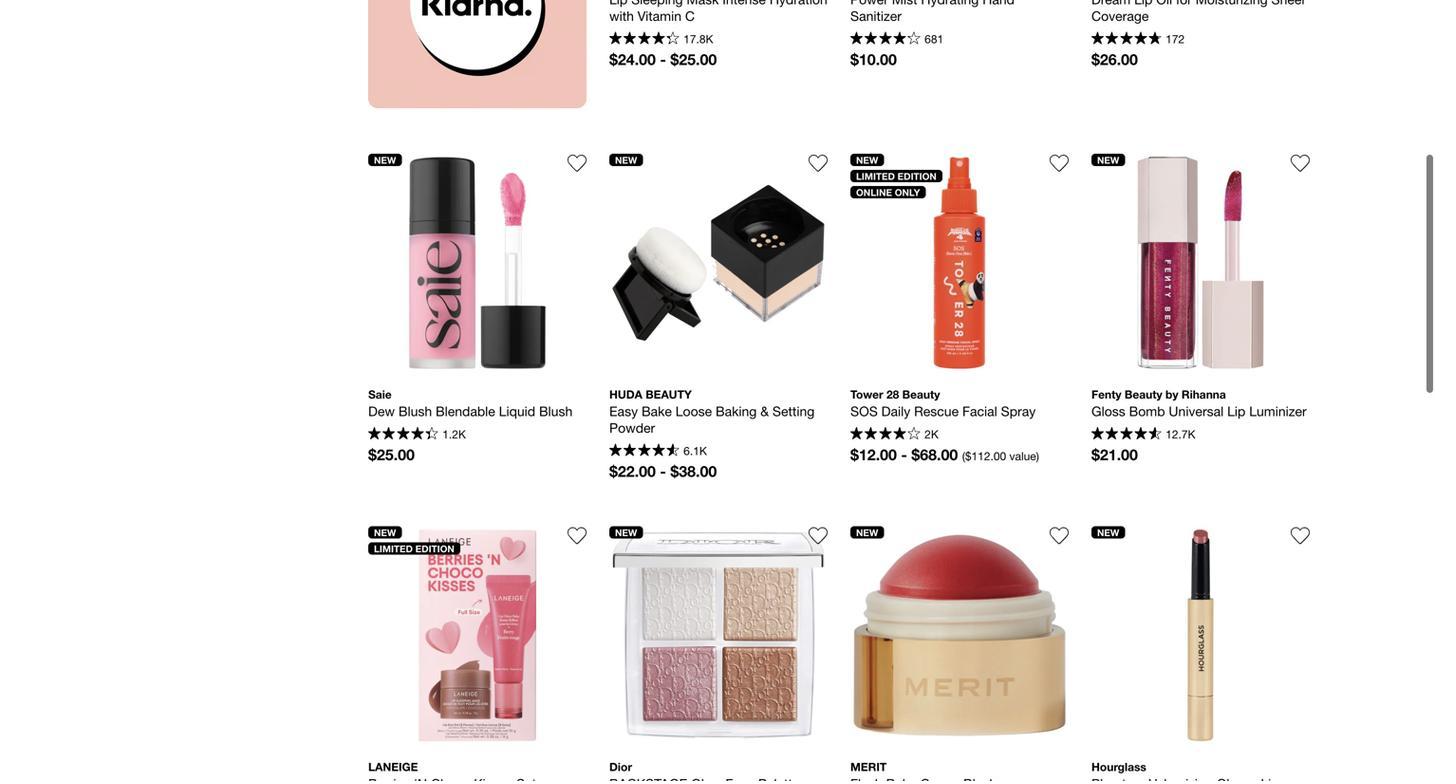 Task type: describe. For each thing, give the bounding box(es) containing it.
4.5 stars element for $21.00
[[1091, 427, 1161, 442]]

mist
[[892, 0, 917, 7]]

loose
[[676, 403, 712, 419]]

681 reviews element
[[925, 32, 944, 45]]

beauty
[[646, 388, 692, 401]]

power mist hydrating hand sanitizer
[[850, 0, 1018, 24]]

undefined saie - dew blush blendable liquid blush image
[[368, 154, 587, 372]]

bomb
[[1129, 403, 1165, 419]]

$12.00 - $68.00 ($112.00 value)
[[850, 446, 1039, 464]]

hydration
[[770, 0, 827, 7]]

1 horizontal spatial $25.00
[[670, 50, 717, 68]]

5 stars element
[[1091, 32, 1161, 47]]

4.5 stars element for $22.00 - $38.00
[[609, 444, 679, 459]]

$21.00
[[1091, 446, 1138, 464]]

dream
[[1091, 0, 1131, 7]]

universal
[[1169, 403, 1224, 419]]

tower 28 beauty sos daily rescue facial spray
[[850, 388, 1036, 419]]

gloss
[[1091, 403, 1125, 419]]

fenty
[[1091, 388, 1121, 401]]

by
[[1166, 388, 1178, 401]]

$68.00
[[911, 446, 958, 464]]

intense
[[723, 0, 766, 7]]

daily
[[881, 403, 910, 419]]

mask
[[687, 0, 719, 7]]

limited for new limited edition
[[374, 543, 413, 554]]

sign in to love merit flush balm cream blush image
[[1050, 526, 1069, 545]]

undefined laneige - berries 'n choco kisses set image
[[368, 526, 587, 745]]

for
[[1176, 0, 1192, 7]]

lip inside lip sleeping mask intense hydration with vitamin c
[[609, 0, 628, 7]]

beauty inside the 'fenty beauty by rihanna gloss bomb universal lip luminizer'
[[1125, 388, 1162, 401]]

lip inside dream lip oil for moisturizing sheer coverage
[[1134, 0, 1153, 7]]

hydrating
[[921, 0, 979, 7]]

with
[[609, 8, 634, 24]]

$26.00
[[1091, 50, 1138, 68]]

12.7k
[[1166, 427, 1195, 441]]

only
[[895, 187, 920, 198]]

17.8k reviews element
[[684, 32, 713, 45]]

hourglass
[[1091, 760, 1146, 774]]

undefined merit - flush balm cream blush image
[[850, 526, 1069, 745]]

1.2k
[[442, 427, 466, 441]]

facial
[[962, 403, 997, 419]]

2k reviews element
[[925, 427, 939, 441]]

12.7k reviews element
[[1166, 427, 1195, 441]]

6.1k reviews element
[[684, 444, 707, 457]]

sanitizer
[[850, 8, 902, 24]]

172 reviews element
[[1166, 32, 1185, 45]]

merit
[[850, 760, 887, 774]]

1 blush from the left
[[399, 403, 432, 419]]

undefined dior - backstage glow face palette image
[[609, 526, 828, 745]]

value)
[[1009, 449, 1039, 463]]

$24.00 - $25.00
[[609, 50, 717, 68]]

$24.00
[[609, 50, 656, 68]]

sign in to love hourglass phantom volumizing glossy lip balm image
[[1291, 526, 1310, 545]]

1 vertical spatial $25.00
[[368, 446, 415, 464]]

4.5 stars element up $24.00
[[609, 32, 679, 47]]

edition for new limited edition online only
[[898, 170, 937, 182]]

681
[[925, 32, 944, 45]]

easy
[[609, 403, 638, 419]]

baking
[[716, 403, 757, 419]]

c
[[685, 8, 695, 24]]

luminizer
[[1249, 403, 1307, 419]]

undefined fenty beauty by rihanna - gloss bomb universal lip luminizer image
[[1091, 154, 1310, 372]]

new inside new limited edition online only
[[856, 154, 878, 166]]



Task type: locate. For each thing, give the bounding box(es) containing it.
172
[[1166, 32, 1185, 45]]

blush right dew
[[399, 403, 432, 419]]

- right $24.00
[[660, 50, 666, 68]]

oil
[[1156, 0, 1172, 7]]

1 beauty from the left
[[902, 388, 940, 401]]

undefined hourglass - phantom volumizing glossy lip balm image
[[1091, 526, 1310, 745]]

($112.00
[[962, 449, 1006, 463]]

shop now pay later image
[[368, 0, 587, 108]]

- for $24.00
[[660, 50, 666, 68]]

dior
[[609, 760, 632, 774]]

1 vertical spatial limited
[[374, 543, 413, 554]]

lip left oil at the top right
[[1134, 0, 1153, 7]]

new limited edition online only
[[856, 154, 937, 198]]

sign in to love fenty beauty by rihanna gloss bomb universal lip luminizer image
[[1291, 154, 1310, 173]]

coverage
[[1091, 8, 1149, 24]]

$12.00
[[850, 446, 897, 464]]

2 blush from the left
[[539, 403, 573, 419]]

0 vertical spatial $25.00
[[670, 50, 717, 68]]

beauty up rescue
[[902, 388, 940, 401]]

1 horizontal spatial limited
[[856, 170, 895, 182]]

undefined tower 28 beauty - tower 28 x kung fu panda 4 sos daily rescue facial spray image
[[850, 154, 1069, 372]]

hand
[[983, 0, 1015, 7]]

2 horizontal spatial lip
[[1227, 403, 1246, 419]]

lip up with at the left of the page
[[609, 0, 628, 7]]

2 beauty from the left
[[1125, 388, 1162, 401]]

0 horizontal spatial edition
[[415, 543, 454, 554]]

lip right universal
[[1227, 403, 1246, 419]]

limited
[[856, 170, 895, 182], [374, 543, 413, 554]]

4.5 stars element up $22.00
[[609, 444, 679, 459]]

moisturizing
[[1196, 0, 1268, 7]]

28
[[886, 388, 899, 401]]

dew
[[368, 403, 395, 419]]

$22.00 - $38.00
[[609, 462, 717, 480]]

lip
[[609, 0, 628, 7], [1134, 0, 1153, 7], [1227, 403, 1246, 419]]

0 horizontal spatial $25.00
[[368, 446, 415, 464]]

beauty inside tower 28 beauty sos daily rescue facial spray
[[902, 388, 940, 401]]

sos
[[850, 403, 878, 419]]

blush right the liquid
[[539, 403, 573, 419]]

1 horizontal spatial beauty
[[1125, 388, 1162, 401]]

liquid
[[499, 403, 535, 419]]

- down 4 stars element
[[901, 446, 907, 464]]

6.1k
[[684, 444, 707, 457]]

laneige
[[368, 760, 418, 774]]

lip inside the 'fenty beauty by rihanna gloss bomb universal lip luminizer'
[[1227, 403, 1246, 419]]

1 horizontal spatial lip
[[1134, 0, 1153, 7]]

1 horizontal spatial blush
[[539, 403, 573, 419]]

limited inside new limited edition
[[374, 543, 413, 554]]

sheer
[[1271, 0, 1306, 7]]

blendable
[[436, 403, 495, 419]]

vitamin
[[638, 8, 681, 24]]

undefined huda beauty - mini easy bake loose baking & setting powder image
[[609, 154, 828, 372]]

0 vertical spatial limited
[[856, 170, 895, 182]]

blush
[[399, 403, 432, 419], [539, 403, 573, 419]]

huda beauty easy bake loose baking & setting powder
[[609, 388, 818, 436]]

4.5 stars element down dew
[[368, 427, 438, 442]]

1 vertical spatial edition
[[415, 543, 454, 554]]

- for $22.00
[[660, 462, 666, 480]]

fenty beauty by rihanna gloss bomb universal lip luminizer
[[1091, 388, 1307, 419]]

sleeping
[[631, 0, 683, 7]]

sign in to love laneige berries 'n choco kisses set image
[[568, 526, 587, 545]]

&
[[760, 403, 769, 419]]

- for $12.00
[[901, 446, 907, 464]]

sign in to love dior backstage glow face palette image
[[809, 526, 828, 545]]

beauty
[[902, 388, 940, 401], [1125, 388, 1162, 401]]

4.5 stars element
[[609, 32, 679, 47], [850, 32, 920, 47], [368, 427, 438, 442], [1091, 427, 1161, 442], [609, 444, 679, 459]]

4.5 stars element for $25.00
[[368, 427, 438, 442]]

$25.00
[[670, 50, 717, 68], [368, 446, 415, 464]]

0 horizontal spatial limited
[[374, 543, 413, 554]]

edition inside new limited edition online only
[[898, 170, 937, 182]]

edition for new limited edition
[[415, 543, 454, 554]]

tower
[[850, 388, 883, 401]]

setting
[[772, 403, 815, 419]]

$38.00
[[670, 462, 717, 480]]

sign in to love saie dew blush blendable liquid blush image
[[568, 154, 587, 173]]

sign in to love tower 28 beauty sos daily rescue facial spray image
[[1050, 154, 1069, 173]]

edition
[[898, 170, 937, 182], [415, 543, 454, 554]]

saie
[[368, 388, 392, 401]]

-
[[660, 50, 666, 68], [901, 446, 907, 464], [660, 462, 666, 480]]

$25.00 down 17.8k
[[670, 50, 717, 68]]

power
[[850, 0, 888, 7]]

0 horizontal spatial blush
[[399, 403, 432, 419]]

4.5 stars element up '$10.00'
[[850, 32, 920, 47]]

1 horizontal spatial edition
[[898, 170, 937, 182]]

powder
[[609, 420, 655, 436]]

new limited edition
[[374, 527, 454, 554]]

$22.00
[[609, 462, 656, 480]]

bake
[[642, 403, 672, 419]]

17.8k
[[684, 32, 713, 45]]

rescue
[[914, 403, 959, 419]]

limited inside new limited edition online only
[[856, 170, 895, 182]]

2k
[[925, 427, 939, 441]]

new
[[374, 154, 396, 166], [615, 154, 637, 166], [856, 154, 878, 166], [1097, 154, 1119, 166], [374, 527, 396, 538], [615, 527, 637, 538], [856, 527, 878, 538], [1097, 527, 1119, 538]]

dream lip oil for moisturizing sheer coverage
[[1091, 0, 1310, 24]]

limited for new limited edition online only
[[856, 170, 895, 182]]

sign in to love huda beauty easy bake loose baking & setting powder image
[[809, 154, 828, 173]]

$10.00
[[850, 50, 897, 68]]

rihanna
[[1182, 388, 1226, 401]]

0 horizontal spatial beauty
[[902, 388, 940, 401]]

0 horizontal spatial lip
[[609, 0, 628, 7]]

1.2k reviews element
[[442, 427, 466, 441]]

saie dew blush blendable liquid blush
[[368, 388, 573, 419]]

beauty up bomb
[[1125, 388, 1162, 401]]

spray
[[1001, 403, 1036, 419]]

4 stars element
[[850, 427, 920, 442]]

4.5 stars element up '$21.00'
[[1091, 427, 1161, 442]]

new inside new limited edition
[[374, 527, 396, 538]]

- right $22.00
[[660, 462, 666, 480]]

online
[[856, 187, 892, 198]]

0 vertical spatial edition
[[898, 170, 937, 182]]

$25.00 down dew
[[368, 446, 415, 464]]

lip sleeping mask intense hydration with vitamin c
[[609, 0, 831, 24]]

edition inside new limited edition
[[415, 543, 454, 554]]

huda
[[609, 388, 642, 401]]



Task type: vqa. For each thing, say whether or not it's contained in the screenshot.


